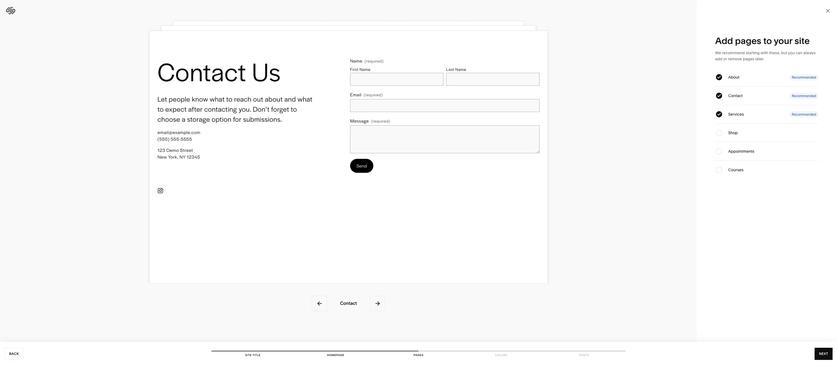 Task type: vqa. For each thing, say whether or not it's contained in the screenshot.
the Colors
yes



Task type: locate. For each thing, give the bounding box(es) containing it.
recommended for contact
[[792, 94, 816, 98]]

courses
[[728, 168, 744, 173]]

3 recommended from the top
[[792, 112, 816, 116]]

1 vertical spatial recommended
[[792, 94, 816, 98]]

2 vertical spatial recommended
[[792, 112, 816, 116]]

recommended
[[792, 75, 816, 79], [792, 94, 816, 98], [792, 112, 816, 116]]

colors
[[495, 354, 508, 357]]

with
[[761, 50, 768, 55]]

pages up starting
[[735, 35, 761, 46]]

fonts
[[579, 354, 589, 357]]

add pages to your site
[[715, 35, 810, 46]]

0 vertical spatial recommended
[[792, 75, 816, 79]]

later.
[[755, 56, 764, 61]]

services page with three services, pricing, and service overview image
[[173, 21, 524, 244]]

pages down starting
[[743, 56, 754, 61]]

to
[[763, 35, 772, 46]]

recommended for about
[[792, 75, 816, 79]]

1 vertical spatial pages
[[743, 56, 754, 61]]

about
[[728, 75, 740, 80]]

remove
[[728, 56, 742, 61]]

1 recommended from the top
[[792, 75, 816, 79]]

contact
[[728, 93, 743, 98], [340, 301, 357, 306]]

starting
[[746, 50, 760, 55]]

shop
[[728, 130, 738, 135]]

but
[[781, 50, 787, 55]]

services
[[728, 112, 744, 117]]

0 vertical spatial pages
[[735, 35, 761, 46]]

view previous image
[[316, 301, 322, 307]]

0 vertical spatial contact
[[728, 93, 743, 98]]

add
[[715, 35, 733, 46]]

0 horizontal spatial contact
[[340, 301, 357, 306]]

2 recommended from the top
[[792, 94, 816, 98]]

site
[[795, 35, 810, 46]]

pages
[[735, 35, 761, 46], [743, 56, 754, 61]]

1 vertical spatial contact
[[340, 301, 357, 306]]

appointments
[[728, 149, 754, 154]]



Task type: describe. For each thing, give the bounding box(es) containing it.
recommend
[[722, 50, 745, 55]]

site title
[[245, 354, 261, 357]]

view next image
[[375, 301, 381, 307]]

back button
[[4, 348, 24, 360]]

about page with text and images image
[[161, 26, 536, 263]]

can
[[796, 50, 802, 55]]

add
[[715, 56, 722, 61]]

pages inside we recommend starting with these, but you can always add or remove pages later.
[[743, 56, 754, 61]]

always
[[803, 50, 816, 55]]

your
[[774, 35, 793, 46]]

site
[[245, 354, 252, 357]]

1 horizontal spatial contact
[[728, 93, 743, 98]]

recommended for services
[[792, 112, 816, 116]]

you
[[788, 50, 795, 55]]

we recommend starting with these, but you can always add or remove pages later.
[[715, 50, 816, 61]]

we
[[715, 50, 721, 55]]

these,
[[769, 50, 780, 55]]

back
[[9, 352, 19, 356]]

title
[[252, 354, 261, 357]]

homepage
[[327, 354, 344, 357]]

pages
[[414, 354, 424, 357]]

or
[[723, 56, 727, 61]]

next button
[[815, 348, 833, 360]]

next
[[819, 352, 828, 356]]

contact page with email and phone contact, location, and contact form image
[[149, 31, 548, 284]]



